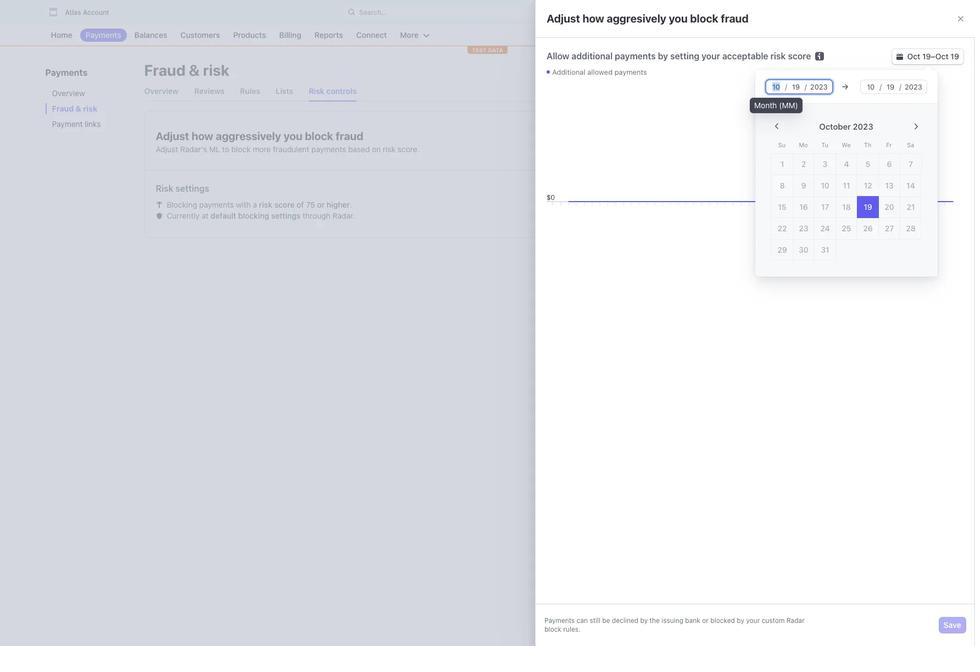 Task type: locate. For each thing, give the bounding box(es) containing it.
18 button
[[836, 196, 858, 218]]

21 button
[[900, 196, 922, 218]]

year text field right day text box
[[807, 80, 831, 93]]

your
[[702, 51, 720, 61], [746, 616, 760, 625]]

0 horizontal spatial fraud
[[336, 130, 363, 142]]

11 button
[[836, 175, 858, 197]]

18
[[842, 202, 851, 211]]

3 / from the left
[[880, 82, 882, 91]]

0 horizontal spatial your
[[702, 51, 720, 61]]

7
[[909, 159, 913, 169]]

1 horizontal spatial your
[[746, 616, 760, 625]]

Month text field
[[767, 80, 785, 93]]

risk right a
[[259, 200, 272, 209]]

you up the allow additional payments by setting your acceptable risk score
[[669, 12, 688, 25]]

more for payments
[[757, 132, 776, 142]]

payments for more
[[778, 132, 814, 142]]

risk right 'on'
[[383, 144, 396, 154]]

0 horizontal spatial you
[[284, 130, 302, 142]]

more inside adjust how aggressively you block fraud adjust radar's ml to block more fraudulent payments based on risk score.
[[253, 144, 271, 154]]

fraud inside button
[[872, 132, 892, 142]]

1 button
[[771, 153, 793, 175]]

or inside blocking payments with a risk score of 75 or higher . currently at default blocking settings through radar.
[[317, 200, 325, 209]]

16 button
[[793, 196, 815, 218]]

adjust up radar's on the left of the page
[[156, 130, 189, 142]]

score left "of"
[[274, 200, 295, 209]]

1 vertical spatial adjust
[[156, 130, 189, 142]]

by left setting
[[658, 51, 668, 61]]

issuing
[[662, 616, 683, 625]]

Day text field
[[882, 80, 899, 93]]

setting
[[670, 51, 699, 61]]

adjust how aggressively you block fraud adjust radar's ml to block more fraudulent payments based on risk score.
[[156, 130, 420, 154]]

a
[[253, 200, 257, 209]]

–
[[931, 52, 935, 61]]

you
[[669, 12, 688, 25], [284, 130, 302, 142]]

through
[[303, 211, 330, 220]]

adjust up additional
[[547, 12, 580, 25]]

19 inside 'button'
[[864, 202, 872, 211]]

1 horizontal spatial oct
[[935, 52, 949, 61]]

payments inside button
[[778, 132, 814, 142]]

2 button
[[793, 153, 815, 175]]

1 horizontal spatial allow
[[735, 132, 755, 142]]

0 horizontal spatial allow
[[547, 51, 569, 61]]

2 horizontal spatial fraud
[[872, 132, 892, 142]]

24
[[820, 224, 830, 233]]

allow for allow more payments
[[735, 132, 755, 142]]

block more fraud button
[[824, 130, 896, 145]]

fraudulent
[[273, 144, 309, 154]]

75
[[306, 200, 315, 209]]

adjust
[[547, 12, 580, 25], [156, 130, 189, 142], [156, 144, 178, 154]]

mo
[[799, 141, 808, 148]]

fraud up acceptable
[[721, 12, 749, 25]]

2 year text field from the left
[[901, 80, 926, 93]]

your right setting
[[702, 51, 720, 61]]

0 vertical spatial adjust
[[547, 12, 580, 25]]

oct
[[907, 52, 920, 61], [935, 52, 949, 61]]

score
[[788, 51, 811, 61], [274, 200, 295, 209]]

allow inside button
[[735, 132, 755, 142]]

by left the
[[640, 616, 648, 625]]

blocking
[[238, 211, 269, 220]]

1 vertical spatial you
[[284, 130, 302, 142]]

1 horizontal spatial how
[[583, 12, 604, 25]]

1 oct from the left
[[907, 52, 920, 61]]

block
[[829, 132, 849, 142]]

0 horizontal spatial oct
[[907, 52, 920, 61]]

you up fraudulent
[[284, 130, 302, 142]]

bank
[[685, 616, 700, 625]]

higher
[[327, 200, 350, 209]]

0 horizontal spatial 19
[[864, 202, 872, 211]]

allow more payments button
[[730, 130, 819, 145]]

1 horizontal spatial year text field
[[901, 80, 926, 93]]

you for aggressively
[[284, 130, 302, 142]]

how up radar's on the left of the page
[[192, 130, 213, 142]]

additional allowed payments
[[552, 68, 647, 76]]

1 vertical spatial score
[[274, 200, 295, 209]]

1 horizontal spatial more
[[757, 132, 776, 142]]

year text field right day text field
[[901, 80, 926, 93]]

score inside blocking payments with a risk score of 75 or higher . currently at default blocking settings through radar.
[[274, 200, 295, 209]]

0 horizontal spatial score
[[274, 200, 295, 209]]

more
[[757, 132, 776, 142], [851, 132, 870, 142], [253, 144, 271, 154]]

you inside adjust how aggressively you block fraud adjust radar's ml to block more fraudulent payments based on risk score.
[[284, 130, 302, 142]]

1 year text field from the left
[[807, 80, 831, 93]]

0 vertical spatial how
[[583, 12, 604, 25]]

1 horizontal spatial settings
[[271, 211, 301, 220]]

block
[[690, 12, 718, 25], [305, 130, 333, 142], [231, 144, 251, 154], [545, 625, 561, 633]]

block up setting
[[690, 12, 718, 25]]

22 button
[[771, 218, 793, 240]]

month ( mm )
[[754, 101, 798, 110]]

your left "custom" on the bottom right of page
[[746, 616, 760, 625]]

)
[[795, 101, 798, 110]]

additional
[[572, 51, 613, 61]]

19 right the "–"
[[951, 52, 959, 61]]

or right 75
[[317, 200, 325, 209]]

25
[[842, 224, 851, 233]]

risk settings
[[156, 183, 209, 193]]

.
[[350, 200, 352, 209]]

19 right svg icon
[[922, 52, 931, 61]]

0 vertical spatial settings
[[176, 183, 209, 193]]

test data
[[472, 47, 503, 53]]

fraud inside adjust how aggressively you block fraud adjust radar's ml to block more fraudulent payments based on risk score.
[[336, 130, 363, 142]]

tooltip
[[750, 98, 802, 113]]

block down payments
[[545, 625, 561, 633]]

by right blocked
[[737, 616, 744, 625]]

4 / from the left
[[899, 82, 901, 91]]

how
[[583, 12, 604, 25], [192, 130, 213, 142]]

allow up additional
[[547, 51, 569, 61]]

2
[[801, 159, 806, 169]]

payments
[[615, 51, 656, 61], [615, 68, 647, 76], [778, 132, 814, 142], [311, 144, 346, 154], [199, 200, 234, 209]]

settings inside blocking payments with a risk score of 75 or higher . currently at default blocking settings through radar.
[[271, 211, 301, 220]]

11
[[843, 181, 850, 190]]

2 horizontal spatial more
[[851, 132, 870, 142]]

3 button
[[814, 153, 836, 175]]

0 horizontal spatial more
[[253, 144, 271, 154]]

1 vertical spatial settings
[[271, 211, 301, 220]]

19
[[922, 52, 931, 61], [951, 52, 959, 61], [864, 202, 872, 211]]

how for aggressively
[[192, 130, 213, 142]]

settings down "of"
[[271, 211, 301, 220]]

more down aggressively
[[253, 144, 271, 154]]

blocking
[[167, 200, 197, 209]]

31
[[821, 245, 829, 254]]

24 button
[[814, 218, 836, 240]]

27 button
[[878, 218, 900, 240]]

fraud & risk
[[144, 61, 229, 79]]

risk right &
[[203, 61, 229, 79]]

28 button
[[900, 218, 922, 240]]

0 vertical spatial or
[[317, 200, 325, 209]]

allowed
[[587, 68, 613, 76]]

1 vertical spatial your
[[746, 616, 760, 625]]

test
[[472, 47, 487, 53]]

30
[[799, 245, 809, 254]]

fraud up 'based'
[[336, 130, 363, 142]]

6
[[887, 159, 892, 169]]

score up day text box
[[788, 51, 811, 61]]

tu
[[821, 141, 828, 148]]

1 horizontal spatial score
[[788, 51, 811, 61]]

fraud for adjust how aggressively you block fraud adjust radar's ml to block more fraudulent payments based on risk score.
[[336, 130, 363, 142]]

0 vertical spatial you
[[669, 12, 688, 25]]

adjust how aggresively you block fraud
[[547, 12, 749, 25]]

0 horizontal spatial or
[[317, 200, 325, 209]]

0 horizontal spatial how
[[192, 130, 213, 142]]

1 vertical spatial allow
[[735, 132, 755, 142]]

how for aggresively
[[583, 12, 604, 25]]

Day text field
[[787, 80, 805, 93]]

fraud right th
[[872, 132, 892, 142]]

of
[[297, 200, 304, 209]]

1 horizontal spatial fraud
[[721, 12, 749, 25]]

how up additional
[[583, 12, 604, 25]]

0 horizontal spatial year text field
[[807, 80, 831, 93]]

default
[[211, 211, 236, 220]]

19 down 12 button
[[864, 202, 872, 211]]

fr
[[886, 141, 892, 148]]

12
[[864, 181, 872, 190]]

2 vertical spatial adjust
[[156, 144, 178, 154]]

payments for additional
[[615, 51, 656, 61]]

more down '2023'
[[851, 132, 870, 142]]

3
[[823, 159, 828, 169]]

23 button
[[793, 218, 815, 240]]

1 / from the left
[[785, 82, 787, 91]]

year text field for day text field
[[901, 80, 926, 93]]

data
[[488, 47, 503, 53]]

0 vertical spatial allow
[[547, 51, 569, 61]]

more left su
[[757, 132, 776, 142]]

blocked
[[710, 616, 735, 625]]

still
[[590, 616, 600, 625]]

the
[[650, 616, 660, 625]]

block up fraudulent
[[305, 130, 333, 142]]

tooltip containing month
[[750, 98, 802, 113]]

th
[[864, 141, 871, 148]]

/
[[785, 82, 787, 91], [805, 82, 807, 91], [880, 82, 882, 91], [899, 82, 901, 91]]

at
[[202, 211, 209, 220]]

allow more payments
[[735, 132, 814, 142]]

oct 19 – oct 19
[[907, 52, 959, 61]]

how inside adjust how aggressively you block fraud adjust radar's ml to block more fraudulent payments based on risk score.
[[192, 130, 213, 142]]

radar.
[[332, 211, 355, 220]]

1 horizontal spatial or
[[702, 616, 709, 625]]

settings up blocking
[[176, 183, 209, 193]]

Year text field
[[807, 80, 831, 93], [901, 80, 926, 93]]

allow for allow additional payments by setting your acceptable risk score
[[547, 51, 569, 61]]

1 horizontal spatial you
[[669, 12, 688, 25]]

1 vertical spatial how
[[192, 130, 213, 142]]

14
[[906, 181, 915, 190]]

allow left move backward to switch to the previous month. image at the right top of the page
[[735, 132, 755, 142]]

&
[[189, 61, 200, 79]]

8
[[780, 181, 785, 190]]

rules.
[[563, 625, 580, 633]]

block down aggressively
[[231, 144, 251, 154]]

declined
[[612, 616, 638, 625]]

october
[[819, 121, 851, 131]]

adjust left radar's on the left of the page
[[156, 144, 178, 154]]

(
[[779, 101, 782, 110]]

or right bank
[[702, 616, 709, 625]]

1 vertical spatial or
[[702, 616, 709, 625]]



Task type: vqa. For each thing, say whether or not it's contained in the screenshot.
rightmost the settings
yes



Task type: describe. For each thing, give the bounding box(es) containing it.
payments can still be declined by the issuing bank or blocked by your custom radar block rules.
[[545, 616, 805, 633]]

17
[[821, 202, 829, 211]]

22
[[778, 224, 787, 233]]

save button
[[939, 617, 966, 633]]

payments inside blocking payments with a risk score of 75 or higher . currently at default blocking settings through radar.
[[199, 200, 234, 209]]

payments
[[545, 616, 575, 625]]

adjust for adjust how aggressively you block fraud adjust radar's ml to block more fraudulent payments based on risk score.
[[156, 130, 189, 142]]

20
[[885, 202, 894, 211]]

2023
[[853, 121, 873, 131]]

10
[[821, 181, 829, 190]]

with
[[236, 200, 251, 209]]

month
[[754, 101, 777, 110]]

26 button
[[857, 218, 879, 240]]

year text field for day text box
[[807, 80, 831, 93]]

19 button
[[857, 196, 879, 218]]

4
[[844, 159, 849, 169]]

8 button
[[771, 175, 793, 197]]

9
[[801, 181, 806, 190]]

we
[[842, 141, 851, 148]]

payments for allowed
[[615, 68, 647, 76]]

october 2023
[[819, 121, 873, 131]]

risk inside adjust how aggressively you block fraud adjust radar's ml to block more fraudulent payments based on risk score.
[[383, 144, 396, 154]]

2 oct from the left
[[935, 52, 949, 61]]

Month text field
[[862, 80, 880, 93]]

12 button
[[857, 175, 879, 197]]

block inside payments can still be declined by the issuing bank or blocked by your custom radar block rules.
[[545, 625, 561, 633]]

payments inside adjust how aggressively you block fraud adjust radar's ml to block more fraudulent payments based on risk score.
[[311, 144, 346, 154]]

score.
[[398, 144, 420, 154]]

custom
[[762, 616, 785, 625]]

1 horizontal spatial 19
[[922, 52, 931, 61]]

6 button
[[878, 153, 900, 175]]

5
[[866, 159, 870, 169]]

risk up month text box
[[770, 51, 786, 61]]

7 button
[[900, 153, 922, 175]]

ml
[[209, 144, 220, 154]]

25 button
[[836, 218, 858, 240]]

your inside payments can still be declined by the issuing bank or blocked by your custom radar block rules.
[[746, 616, 760, 625]]

or inside payments can still be declined by the issuing bank or blocked by your custom radar block rules.
[[702, 616, 709, 625]]

14 button
[[900, 175, 922, 197]]

2 / from the left
[[805, 82, 807, 91]]

sa
[[907, 141, 914, 148]]

10 button
[[814, 175, 836, 197]]

27
[[885, 224, 894, 233]]

can
[[577, 616, 588, 625]]

allow additional payments by setting your acceptable risk score
[[547, 51, 811, 61]]

you for aggresively
[[669, 12, 688, 25]]

move forward to switch to the next month. image
[[907, 117, 926, 136]]

october 2023 dialog
[[755, 70, 975, 277]]

0 horizontal spatial by
[[640, 616, 648, 625]]

29 button
[[771, 239, 793, 261]]

blocking payments with a risk score of 75 or higher . currently at default blocking settings through radar.
[[167, 200, 355, 220]]

aggresively
[[607, 12, 666, 25]]

based
[[348, 144, 370, 154]]

aggressively
[[216, 130, 281, 142]]

20 button
[[878, 196, 900, 218]]

1 horizontal spatial by
[[658, 51, 668, 61]]

2 horizontal spatial 19
[[951, 52, 959, 61]]

move backward to switch to the previous month. image
[[767, 117, 786, 136]]

adjust for adjust how aggresively you block fraud
[[547, 12, 580, 25]]

0 vertical spatial your
[[702, 51, 720, 61]]

23
[[799, 224, 808, 233]]

radar's
[[180, 144, 207, 154]]

2 horizontal spatial by
[[737, 616, 744, 625]]

mm
[[782, 101, 795, 110]]

1
[[780, 159, 784, 169]]

15
[[778, 202, 786, 211]]

31 button
[[814, 239, 836, 261]]

currently
[[167, 211, 200, 220]]

15 button
[[771, 196, 793, 218]]

13 button
[[878, 175, 900, 197]]

to
[[222, 144, 229, 154]]

5 button
[[857, 153, 879, 175]]

0 horizontal spatial settings
[[176, 183, 209, 193]]

13
[[885, 181, 894, 190]]

svg image
[[896, 53, 903, 60]]

on
[[372, 144, 381, 154]]

more for fraud
[[851, 132, 870, 142]]

30 button
[[793, 239, 815, 261]]

26
[[863, 224, 873, 233]]

be
[[602, 616, 610, 625]]

block more fraud
[[829, 132, 892, 142]]

acceptable
[[722, 51, 768, 61]]

october 2023 region
[[764, 113, 975, 265]]

0 vertical spatial score
[[788, 51, 811, 61]]

fraud for adjust how aggresively you block fraud
[[721, 12, 749, 25]]

risk inside blocking payments with a risk score of 75 or higher . currently at default blocking settings through radar.
[[259, 200, 272, 209]]

save
[[944, 620, 961, 630]]



